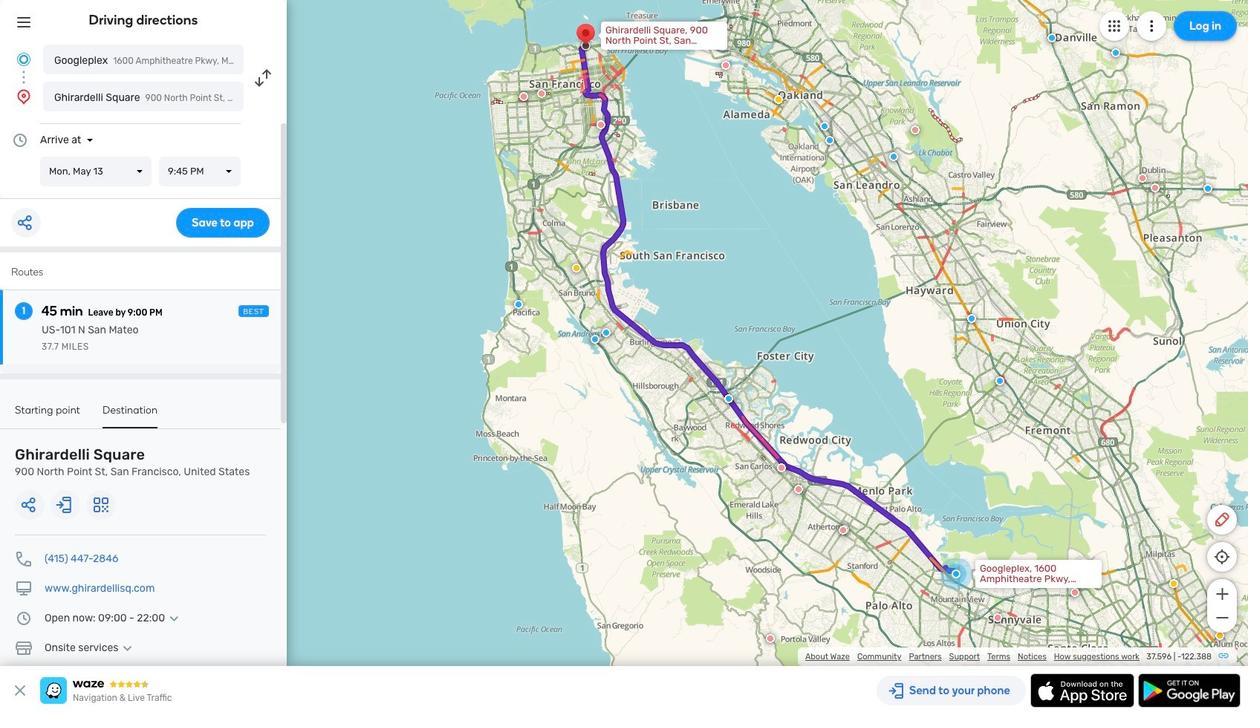 Task type: describe. For each thing, give the bounding box(es) containing it.
pencil image
[[1214, 511, 1232, 529]]

hazard image
[[775, 95, 784, 104]]

0 horizontal spatial road closed image
[[520, 92, 529, 101]]

2 horizontal spatial road closed image
[[841, 526, 850, 534]]

clock image
[[11, 132, 29, 149]]

clock image
[[15, 610, 33, 628]]

chevron down image
[[118, 643, 136, 655]]

location image
[[15, 88, 33, 106]]

zoom in image
[[1214, 586, 1232, 604]]

call image
[[15, 551, 33, 569]]

hazard image
[[572, 264, 581, 273]]



Task type: locate. For each thing, give the bounding box(es) containing it.
store image
[[15, 640, 33, 658]]

road closed image
[[722, 61, 731, 70], [597, 120, 606, 129], [911, 126, 920, 135], [1139, 174, 1148, 183], [1151, 184, 1160, 193], [778, 464, 786, 473], [795, 485, 804, 494], [839, 526, 848, 535], [766, 635, 775, 644]]

computer image
[[15, 581, 33, 598]]

link image
[[1218, 650, 1230, 662]]

2 list box from the left
[[159, 157, 241, 187]]

list box
[[40, 157, 152, 187], [159, 157, 241, 187]]

chevron down image
[[165, 613, 183, 625]]

zoom out image
[[1214, 610, 1232, 627]]

road closed image
[[537, 89, 546, 98], [520, 92, 529, 101], [841, 526, 850, 534]]

police image
[[1112, 48, 1121, 57], [821, 122, 830, 131], [826, 136, 835, 145], [890, 152, 899, 161], [514, 300, 523, 309], [602, 329, 611, 337]]

current location image
[[15, 51, 33, 68]]

0 horizontal spatial list box
[[40, 157, 152, 187]]

1 list box from the left
[[40, 157, 152, 187]]

police image
[[1048, 33, 1057, 42], [1204, 184, 1213, 193], [591, 335, 600, 344], [725, 395, 734, 404]]

x image
[[11, 682, 29, 700]]

1 horizontal spatial list box
[[159, 157, 241, 187]]

1 horizontal spatial road closed image
[[537, 89, 546, 98]]



Task type: vqa. For each thing, say whether or not it's contained in the screenshot.
The Portland, Or, Usa
no



